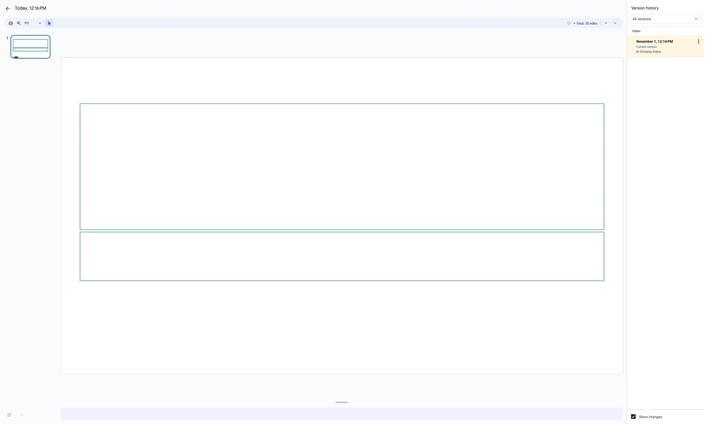 Task type: vqa. For each thing, say whether or not it's contained in the screenshot.
ALL VERSIONS
yes



Task type: describe. For each thing, give the bounding box(es) containing it.
total: 35 edits heading
[[577, 21, 598, 27]]

version history
[[632, 6, 660, 11]]

Zoom field
[[23, 19, 43, 27]]

more actions image
[[696, 32, 703, 51]]

version
[[632, 6, 646, 11]]

version history section
[[628, 0, 705, 425]]

show
[[640, 415, 649, 420]]

live pointer settings image
[[573, 20, 576, 22]]

all versions
[[633, 17, 652, 21]]

12:16 pm
[[29, 5, 46, 11]]

christina overa
[[640, 50, 661, 54]]

history
[[647, 6, 660, 11]]

today
[[633, 30, 641, 33]]

today heading
[[628, 27, 705, 36]]

menu bar banner
[[0, 0, 705, 30]]

today, 12:16 pm
[[15, 5, 46, 11]]

Zoom text field
[[24, 19, 38, 27]]

total: 35 edits
[[577, 21, 598, 26]]

main toolbar
[[6, 19, 54, 27]]



Task type: locate. For each thing, give the bounding box(es) containing it.
changes
[[649, 415, 663, 420]]

Show changes checkbox
[[632, 415, 636, 420]]

overa
[[653, 50, 661, 54]]

all
[[633, 17, 637, 21]]

today, 12:16 pm application
[[0, 0, 705, 425]]

show changes
[[640, 415, 663, 420]]

row group containing current version
[[628, 27, 705, 57]]

version
[[648, 45, 658, 49]]

current version
[[637, 45, 658, 49]]

row group
[[628, 27, 705, 57]]

current version cell
[[628, 32, 705, 51]]

current
[[637, 45, 647, 49]]

today,
[[15, 5, 28, 11]]

all versions option
[[633, 16, 652, 22]]

total:
[[577, 21, 585, 26]]

row group inside the today, 12:16 pm application
[[628, 27, 705, 57]]

navigation inside the today, 12:16 pm application
[[0, 30, 56, 425]]

edits
[[590, 21, 598, 26]]

Name this version text field
[[636, 38, 696, 45]]

christina
[[640, 50, 653, 54]]

navigation
[[0, 30, 56, 425]]

35
[[586, 21, 590, 26]]

mode and view toolbar
[[566, 18, 621, 28]]

versions
[[638, 17, 652, 21]]



